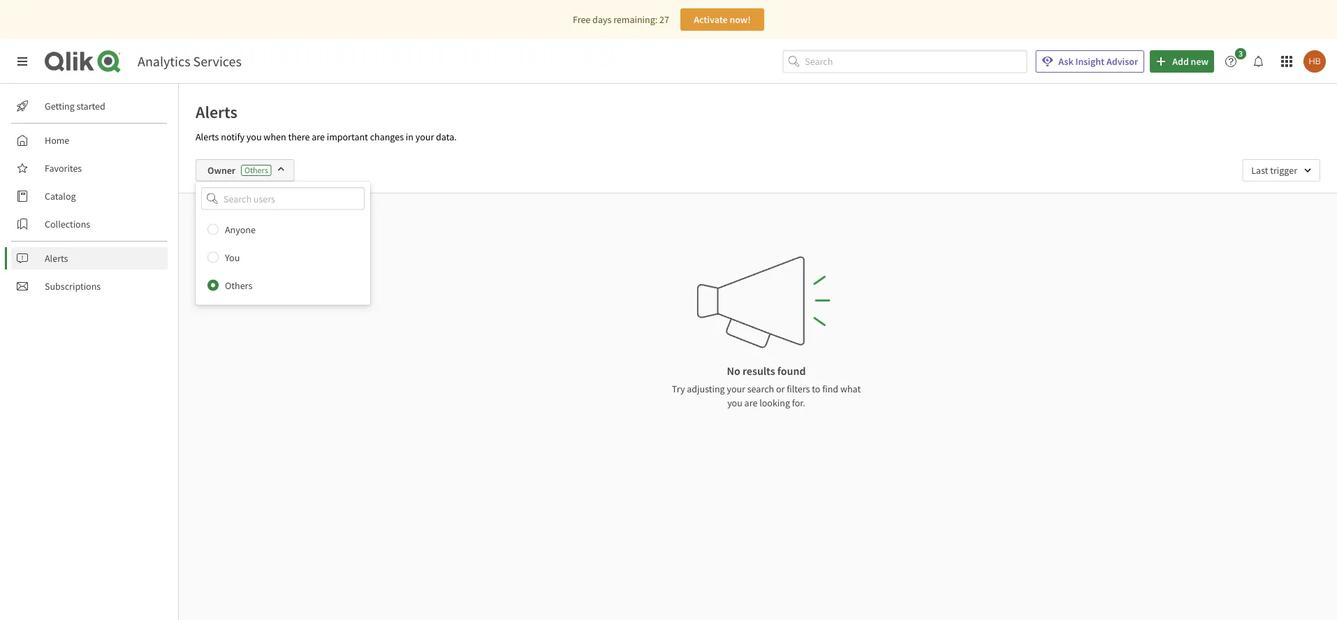 Task type: locate. For each thing, give the bounding box(es) containing it.
are inside no results found try adjusting your search or filters to find what you are looking for.
[[744, 397, 758, 409]]

adjusting
[[687, 383, 725, 395]]

0 vertical spatial you
[[247, 131, 262, 143]]

0 horizontal spatial your
[[415, 131, 434, 143]]

howard brown image
[[1304, 50, 1326, 73]]

others right owner
[[245, 165, 268, 176]]

your inside no results found try adjusting your search or filters to find what you are looking for.
[[727, 383, 745, 395]]

alerts up subscriptions on the left top
[[45, 252, 68, 265]]

free
[[573, 13, 591, 26]]

0 vertical spatial alerts
[[196, 101, 237, 122]]

2 vertical spatial alerts
[[45, 252, 68, 265]]

new
[[1191, 55, 1209, 68]]

owned by others button
[[196, 210, 292, 234]]

alerts left notify
[[196, 131, 219, 143]]

alerts link
[[11, 247, 168, 270]]

activate now! link
[[680, 8, 764, 31]]

services
[[193, 53, 242, 70]]

Search users text field
[[221, 187, 348, 210]]

alerts
[[196, 101, 237, 122], [196, 131, 219, 143], [45, 252, 68, 265]]

data.
[[436, 131, 457, 143]]

filters region
[[179, 148, 1337, 305]]

try
[[672, 383, 685, 395]]

owned
[[205, 216, 235, 228]]

alerts up notify
[[196, 101, 237, 122]]

changes
[[370, 131, 404, 143]]

None field
[[196, 187, 370, 210]]

to
[[812, 383, 820, 395]]

favorites link
[[11, 157, 168, 180]]

1 vertical spatial are
[[744, 397, 758, 409]]

1 vertical spatial you
[[727, 397, 742, 409]]

catalog
[[45, 190, 76, 203]]

getting started
[[45, 100, 105, 112]]

others inside owner option group
[[225, 279, 252, 292]]

0 vertical spatial others
[[245, 165, 268, 176]]

your right in
[[415, 131, 434, 143]]

insight
[[1075, 55, 1105, 68]]

are right there
[[312, 131, 325, 143]]

when
[[264, 131, 286, 143]]

0 horizontal spatial are
[[312, 131, 325, 143]]

found
[[777, 364, 806, 378]]

ask insight advisor button
[[1036, 50, 1144, 73]]

last trigger
[[1251, 164, 1297, 177]]

your down no
[[727, 383, 745, 395]]

you down no
[[727, 397, 742, 409]]

you
[[247, 131, 262, 143], [727, 397, 742, 409]]

are
[[312, 131, 325, 143], [744, 397, 758, 409]]

you left when
[[247, 131, 262, 143]]

others down 'you'
[[225, 279, 252, 292]]

your
[[415, 131, 434, 143], [727, 383, 745, 395]]

days
[[592, 13, 612, 26]]

others
[[245, 165, 268, 176], [225, 279, 252, 292]]

1 vertical spatial your
[[727, 383, 745, 395]]

1 vertical spatial others
[[225, 279, 252, 292]]

1 horizontal spatial are
[[744, 397, 758, 409]]

Search text field
[[805, 50, 1027, 73]]

1 horizontal spatial you
[[727, 397, 742, 409]]

now!
[[730, 13, 751, 26]]

search
[[747, 383, 774, 395]]

1 horizontal spatial your
[[727, 383, 745, 395]]

searchbar element
[[783, 50, 1027, 73]]

close sidebar menu image
[[17, 56, 28, 67]]

you
[[225, 251, 240, 264]]

3
[[1239, 48, 1243, 59]]

are down search
[[744, 397, 758, 409]]

find
[[822, 383, 838, 395]]

0 vertical spatial your
[[415, 131, 434, 143]]

filters
[[787, 383, 810, 395]]

owner
[[207, 164, 235, 177]]



Task type: describe. For each thing, give the bounding box(es) containing it.
owner option group
[[196, 216, 370, 299]]

analytics services
[[138, 53, 242, 70]]

what
[[840, 383, 861, 395]]

27
[[659, 13, 669, 26]]

free days remaining: 27
[[573, 13, 669, 26]]

3 button
[[1220, 48, 1251, 73]]

getting started link
[[11, 95, 168, 117]]

collections
[[45, 218, 90, 231]]

home link
[[11, 129, 168, 152]]

home
[[45, 134, 69, 147]]

you inside no results found try adjusting your search or filters to find what you are looking for.
[[727, 397, 742, 409]]

alerts inside 'link'
[[45, 252, 68, 265]]

activate now!
[[694, 13, 751, 26]]

in
[[406, 131, 414, 143]]

there
[[288, 131, 310, 143]]

ask
[[1059, 55, 1074, 68]]

looking
[[759, 397, 790, 409]]

owned by others
[[205, 216, 276, 228]]

anyone
[[225, 223, 256, 236]]

alerts notify you when there are important changes in your data.
[[196, 131, 457, 143]]

1 vertical spatial alerts
[[196, 131, 219, 143]]

catalog link
[[11, 185, 168, 207]]

no
[[727, 364, 740, 378]]

0 horizontal spatial you
[[247, 131, 262, 143]]

or
[[776, 383, 785, 395]]

by
[[237, 216, 247, 228]]

remaining:
[[613, 13, 658, 26]]

add new
[[1172, 55, 1209, 68]]

navigation pane element
[[0, 89, 178, 303]]

collections link
[[11, 213, 168, 235]]

getting
[[45, 100, 75, 112]]

results
[[743, 364, 775, 378]]

analytics
[[138, 53, 190, 70]]

analytics services element
[[138, 53, 242, 70]]

subscriptions link
[[11, 275, 168, 298]]

last
[[1251, 164, 1268, 177]]

favorites
[[45, 162, 82, 175]]

others
[[249, 216, 276, 228]]

important
[[327, 131, 368, 143]]

notify
[[221, 131, 245, 143]]

no results found try adjusting your search or filters to find what you are looking for.
[[672, 364, 861, 409]]

0 vertical spatial are
[[312, 131, 325, 143]]

trigger
[[1270, 164, 1297, 177]]

add
[[1172, 55, 1189, 68]]

started
[[77, 100, 105, 112]]

subscriptions
[[45, 280, 101, 293]]

add new button
[[1150, 50, 1214, 73]]

for.
[[792, 397, 805, 409]]

Last trigger field
[[1242, 159, 1320, 182]]

advisor
[[1107, 55, 1138, 68]]

activate
[[694, 13, 728, 26]]

ask insight advisor
[[1059, 55, 1138, 68]]



Task type: vqa. For each thing, say whether or not it's contained in the screenshot.
Getting
yes



